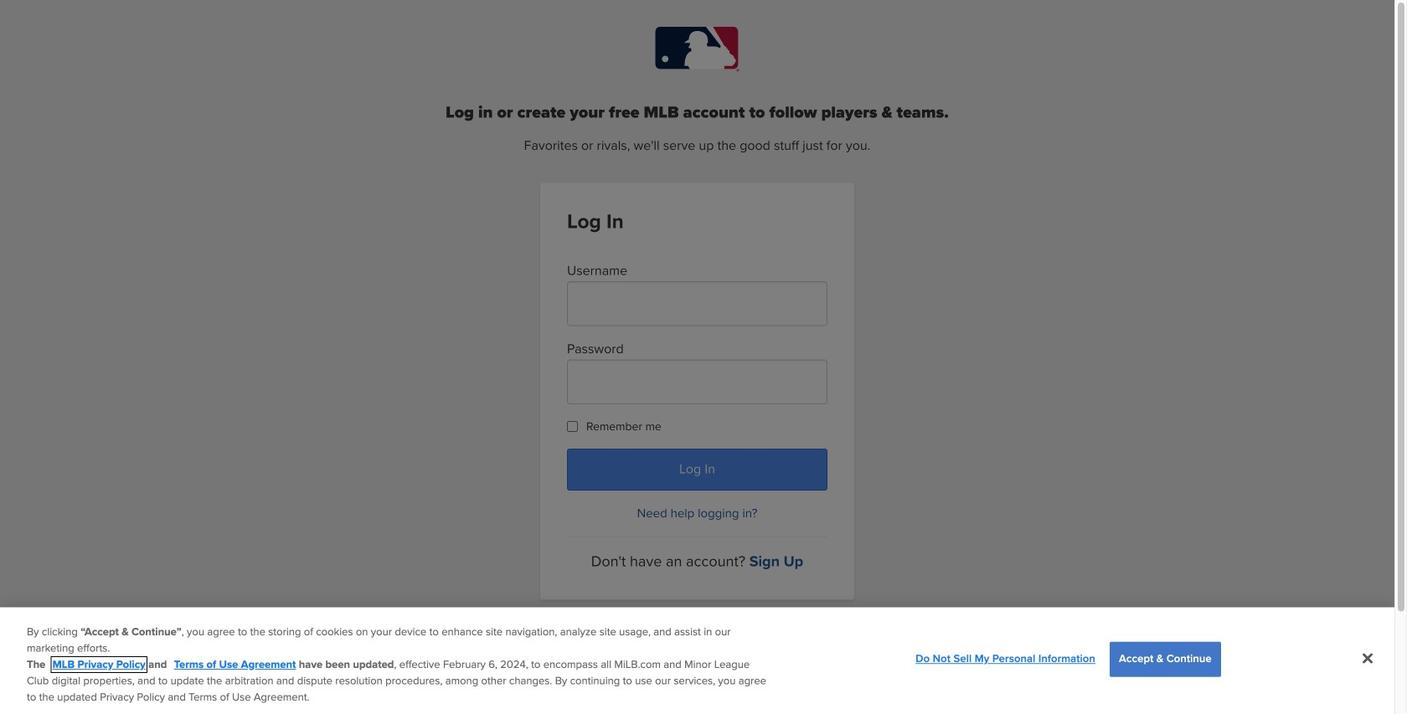 Task type: describe. For each thing, give the bounding box(es) containing it.
mlb logo image
[[656, 27, 740, 72]]



Task type: locate. For each thing, give the bounding box(es) containing it.
None text field
[[567, 282, 828, 326]]

None submit
[[567, 449, 828, 491]]

None password field
[[567, 360, 828, 405]]

None checkbox
[[567, 422, 578, 432]]

privacy alert dialog
[[0, 608, 1395, 715]]



Task type: vqa. For each thing, say whether or not it's contained in the screenshot.
'password field'
yes



